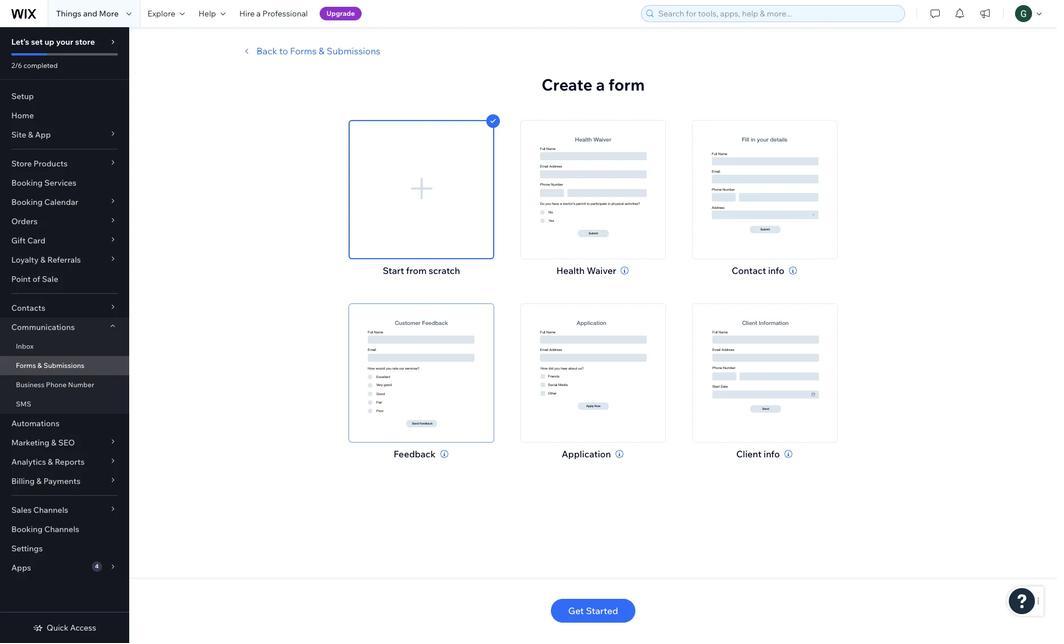 Task type: locate. For each thing, give the bounding box(es) containing it.
1 vertical spatial booking
[[11, 197, 43, 207]]

channels
[[33, 506, 68, 516], [44, 525, 79, 535]]

submissions
[[327, 45, 380, 57], [43, 362, 84, 370]]

let's
[[11, 37, 29, 47]]

app
[[35, 130, 51, 140]]

a
[[256, 9, 261, 19], [596, 75, 605, 95]]

feedback
[[394, 449, 436, 460]]

create
[[542, 75, 592, 95]]

booking for booking channels
[[11, 525, 43, 535]]

& for reports
[[48, 457, 53, 468]]

& right site
[[28, 130, 33, 140]]

get started button
[[551, 600, 635, 624]]

0 horizontal spatial a
[[256, 9, 261, 19]]

& inside 'popup button'
[[48, 457, 53, 468]]

start from scratch
[[383, 265, 460, 277]]

2 booking from the top
[[11, 197, 43, 207]]

marketing & seo button
[[0, 434, 129, 453]]

loyalty
[[11, 255, 39, 265]]

2 vertical spatial booking
[[11, 525, 43, 535]]

business phone number link
[[0, 376, 129, 395]]

marketing
[[11, 438, 49, 448]]

0 vertical spatial channels
[[33, 506, 68, 516]]

store products
[[11, 159, 68, 169]]

& for app
[[28, 130, 33, 140]]

a for professional
[[256, 9, 261, 19]]

info right the client
[[764, 449, 780, 460]]

submissions down inbox link
[[43, 362, 84, 370]]

help button
[[192, 0, 233, 27]]

sms link
[[0, 395, 129, 414]]

contact info
[[732, 265, 784, 277]]

loyalty & referrals button
[[0, 251, 129, 270]]

&
[[319, 45, 325, 57], [28, 130, 33, 140], [40, 255, 46, 265], [37, 362, 42, 370], [51, 438, 56, 448], [48, 457, 53, 468], [36, 477, 42, 487]]

channels up booking channels
[[33, 506, 68, 516]]

gift card button
[[0, 231, 129, 251]]

& up business
[[37, 362, 42, 370]]

info right contact
[[768, 265, 784, 277]]

booking
[[11, 178, 43, 188], [11, 197, 43, 207], [11, 525, 43, 535]]

billing
[[11, 477, 35, 487]]

forms right to
[[290, 45, 317, 57]]

4
[[95, 563, 99, 571]]

booking for booking calendar
[[11, 197, 43, 207]]

started
[[586, 606, 618, 617]]

set
[[31, 37, 43, 47]]

store
[[11, 159, 32, 169]]

channels for booking channels
[[44, 525, 79, 535]]

0 horizontal spatial forms
[[16, 362, 36, 370]]

0 vertical spatial submissions
[[327, 45, 380, 57]]

orders button
[[0, 212, 129, 231]]

business
[[16, 381, 44, 389]]

& for payments
[[36, 477, 42, 487]]

forms inside button
[[290, 45, 317, 57]]

& right to
[[319, 45, 325, 57]]

of
[[33, 274, 40, 285]]

booking inside dropdown button
[[11, 197, 43, 207]]

start
[[383, 265, 404, 277]]

& for referrals
[[40, 255, 46, 265]]

sales
[[11, 506, 32, 516]]

form
[[609, 75, 645, 95]]

1 booking from the top
[[11, 178, 43, 188]]

access
[[70, 624, 96, 634]]

sale
[[42, 274, 58, 285]]

things and more
[[56, 9, 119, 19]]

& right 'billing'
[[36, 477, 42, 487]]

booking calendar button
[[0, 193, 129, 212]]

analytics & reports button
[[0, 453, 129, 472]]

& right the "loyalty"
[[40, 255, 46, 265]]

2/6 completed
[[11, 61, 58, 70]]

things
[[56, 9, 81, 19]]

channels up settings link
[[44, 525, 79, 535]]

a right hire
[[256, 9, 261, 19]]

1 vertical spatial forms
[[16, 362, 36, 370]]

Search for tools, apps, help & more... field
[[655, 6, 901, 22]]

1 horizontal spatial forms
[[290, 45, 317, 57]]

1 vertical spatial a
[[596, 75, 605, 95]]

setup
[[11, 91, 34, 101]]

quick access
[[47, 624, 96, 634]]

contacts
[[11, 303, 45, 313]]

info for client info
[[764, 449, 780, 460]]

a left the form
[[596, 75, 605, 95]]

booking up settings
[[11, 525, 43, 535]]

0 vertical spatial a
[[256, 9, 261, 19]]

& left seo
[[51, 438, 56, 448]]

0 vertical spatial info
[[768, 265, 784, 277]]

hire a professional link
[[233, 0, 315, 27]]

scratch
[[429, 265, 460, 277]]

booking down 'store' at the left top of the page
[[11, 178, 43, 188]]

info
[[768, 265, 784, 277], [764, 449, 780, 460]]

channels inside booking channels link
[[44, 525, 79, 535]]

submissions down upgrade button on the top of the page
[[327, 45, 380, 57]]

3 booking from the top
[[11, 525, 43, 535]]

create a form
[[542, 75, 645, 95]]

0 vertical spatial forms
[[290, 45, 317, 57]]

health
[[556, 265, 585, 277]]

1 horizontal spatial submissions
[[327, 45, 380, 57]]

0 vertical spatial booking
[[11, 178, 43, 188]]

1 vertical spatial submissions
[[43, 362, 84, 370]]

communications button
[[0, 318, 129, 337]]

explore
[[148, 9, 175, 19]]

a inside "link"
[[256, 9, 261, 19]]

client info
[[736, 449, 780, 460]]

settings link
[[0, 540, 129, 559]]

quick
[[47, 624, 68, 634]]

booking channels link
[[0, 520, 129, 540]]

booking up "orders"
[[11, 197, 43, 207]]

automations link
[[0, 414, 129, 434]]

upgrade button
[[320, 7, 362, 20]]

seo
[[58, 438, 75, 448]]

1 vertical spatial channels
[[44, 525, 79, 535]]

& left reports
[[48, 457, 53, 468]]

orders
[[11, 217, 38, 227]]

to
[[279, 45, 288, 57]]

0 horizontal spatial submissions
[[43, 362, 84, 370]]

1 horizontal spatial a
[[596, 75, 605, 95]]

application
[[562, 449, 611, 460]]

up
[[44, 37, 54, 47]]

forms
[[290, 45, 317, 57], [16, 362, 36, 370]]

& inside button
[[319, 45, 325, 57]]

2/6
[[11, 61, 22, 70]]

hire
[[239, 9, 255, 19]]

business phone number
[[16, 381, 94, 389]]

forms down inbox
[[16, 362, 36, 370]]

analytics & reports
[[11, 457, 85, 468]]

communications
[[11, 323, 75, 333]]

& inside 'link'
[[37, 362, 42, 370]]

1 vertical spatial info
[[764, 449, 780, 460]]

channels inside sales channels popup button
[[33, 506, 68, 516]]

setup link
[[0, 87, 129, 106]]



Task type: vqa. For each thing, say whether or not it's contained in the screenshot.
Benchmarks LINK
no



Task type: describe. For each thing, give the bounding box(es) containing it.
forms inside 'link'
[[16, 362, 36, 370]]

billing & payments button
[[0, 472, 129, 491]]

forms & submissions link
[[0, 357, 129, 376]]

point of sale link
[[0, 270, 129, 289]]

more
[[99, 9, 119, 19]]

your
[[56, 37, 73, 47]]

gift
[[11, 236, 26, 246]]

sms
[[16, 400, 31, 409]]

professional
[[263, 9, 308, 19]]

home
[[11, 111, 34, 121]]

hire a professional
[[239, 9, 308, 19]]

automations
[[11, 419, 59, 429]]

site
[[11, 130, 26, 140]]

marketing & seo
[[11, 438, 75, 448]]

completed
[[24, 61, 58, 70]]

submissions inside forms & submissions 'link'
[[43, 362, 84, 370]]

number
[[68, 381, 94, 389]]

site & app
[[11, 130, 51, 140]]

inbox
[[16, 342, 34, 351]]

from
[[406, 265, 427, 277]]

services
[[44, 178, 76, 188]]

referrals
[[47, 255, 81, 265]]

get started
[[568, 606, 618, 617]]

health waiver
[[556, 265, 616, 277]]

sidebar element
[[0, 27, 129, 644]]

loyalty & referrals
[[11, 255, 81, 265]]

booking calendar
[[11, 197, 78, 207]]

billing & payments
[[11, 477, 80, 487]]

back
[[257, 45, 277, 57]]

products
[[34, 159, 68, 169]]

sales channels
[[11, 506, 68, 516]]

upgrade
[[326, 9, 355, 18]]

quick access button
[[33, 624, 96, 634]]

help
[[199, 9, 216, 19]]

back to forms & submissions button
[[239, 44, 380, 58]]

card
[[27, 236, 45, 246]]

and
[[83, 9, 97, 19]]

& for seo
[[51, 438, 56, 448]]

site & app button
[[0, 125, 129, 145]]

store
[[75, 37, 95, 47]]

client
[[736, 449, 762, 460]]

gift card
[[11, 236, 45, 246]]

info for contact info
[[768, 265, 784, 277]]

sales channels button
[[0, 501, 129, 520]]

forms & submissions
[[16, 362, 84, 370]]

point of sale
[[11, 274, 58, 285]]

back to forms & submissions
[[257, 45, 380, 57]]

booking for booking services
[[11, 178, 43, 188]]

phone
[[46, 381, 67, 389]]

apps
[[11, 563, 31, 574]]

inbox link
[[0, 337, 129, 357]]

channels for sales channels
[[33, 506, 68, 516]]

booking channels
[[11, 525, 79, 535]]

booking services
[[11, 178, 76, 188]]

payments
[[43, 477, 80, 487]]

settings
[[11, 544, 43, 554]]

home link
[[0, 106, 129, 125]]

submissions inside back to forms & submissions button
[[327, 45, 380, 57]]

contact
[[732, 265, 766, 277]]

analytics
[[11, 457, 46, 468]]

contacts button
[[0, 299, 129, 318]]

a for form
[[596, 75, 605, 95]]

reports
[[55, 457, 85, 468]]

booking services link
[[0, 173, 129, 193]]

calendar
[[44, 197, 78, 207]]

point
[[11, 274, 31, 285]]

& for submissions
[[37, 362, 42, 370]]



